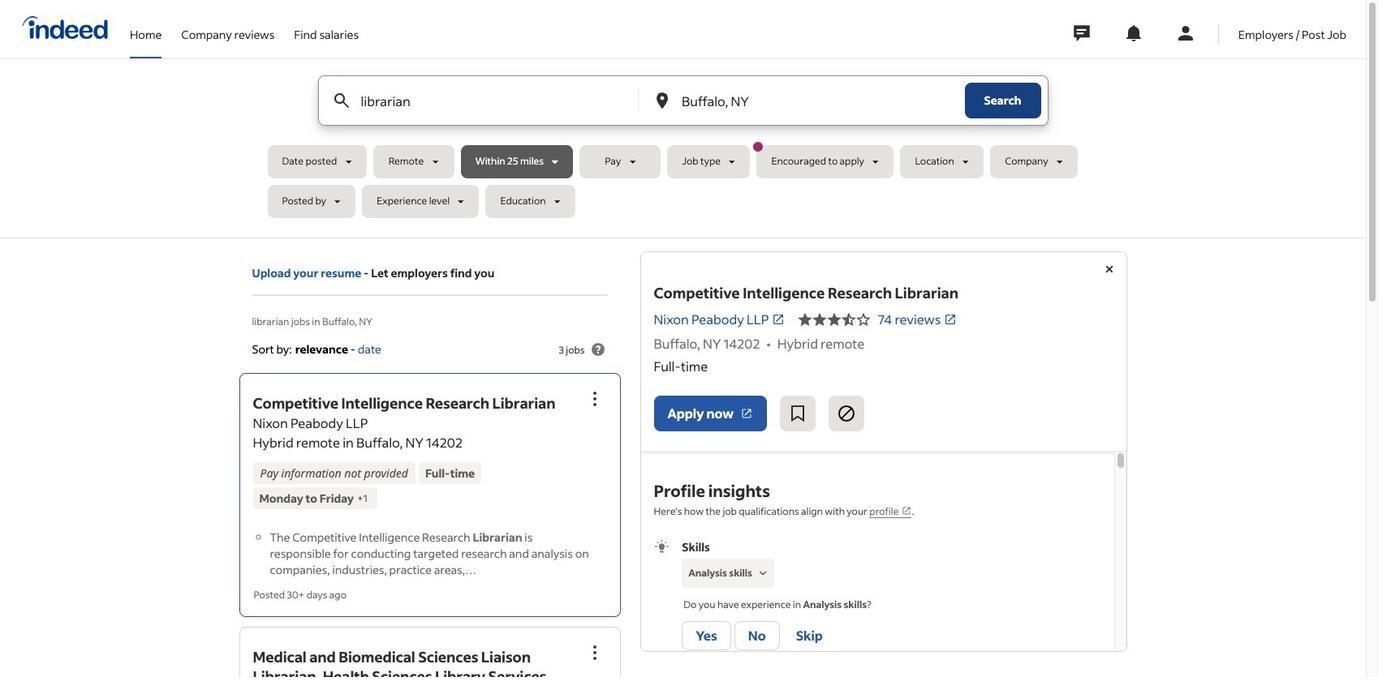 Task type: describe. For each thing, give the bounding box(es) containing it.
apply now (opens in a new tab) image
[[740, 407, 753, 420]]

close job details image
[[1100, 260, 1119, 279]]

account image
[[1176, 24, 1196, 43]]

skills group
[[654, 539, 1101, 654]]

job actions for medical and biomedical sciences liaison librarian, health sciences library services is collapsed image
[[585, 643, 604, 663]]

messages unread count 0 image
[[1071, 17, 1092, 50]]

save this job image
[[788, 404, 808, 424]]

Edit location text field
[[679, 76, 932, 125]]

profile (opens in a new window) image
[[902, 506, 912, 516]]

help icon image
[[588, 340, 608, 360]]

missing qualification image
[[756, 567, 770, 581]]

job actions for competitive intelligence research librarian is collapsed image
[[585, 390, 604, 409]]



Task type: locate. For each thing, give the bounding box(es) containing it.
not interested image
[[837, 404, 856, 424]]

3.5 out of 5 stars. link to 74 reviews company ratings (opens in a new tab) image
[[944, 313, 957, 326]]

None search field
[[267, 75, 1099, 225]]

notifications unread count 0 image
[[1124, 24, 1144, 43]]

3.5 out of 5 stars image
[[798, 310, 871, 330]]

search: Job title, keywords, or company text field
[[358, 76, 611, 125]]

nixon peabody llp (opens in a new tab) image
[[772, 313, 785, 326]]



Task type: vqa. For each thing, say whether or not it's contained in the screenshot.
the 4.1 out of 5 stars image
no



